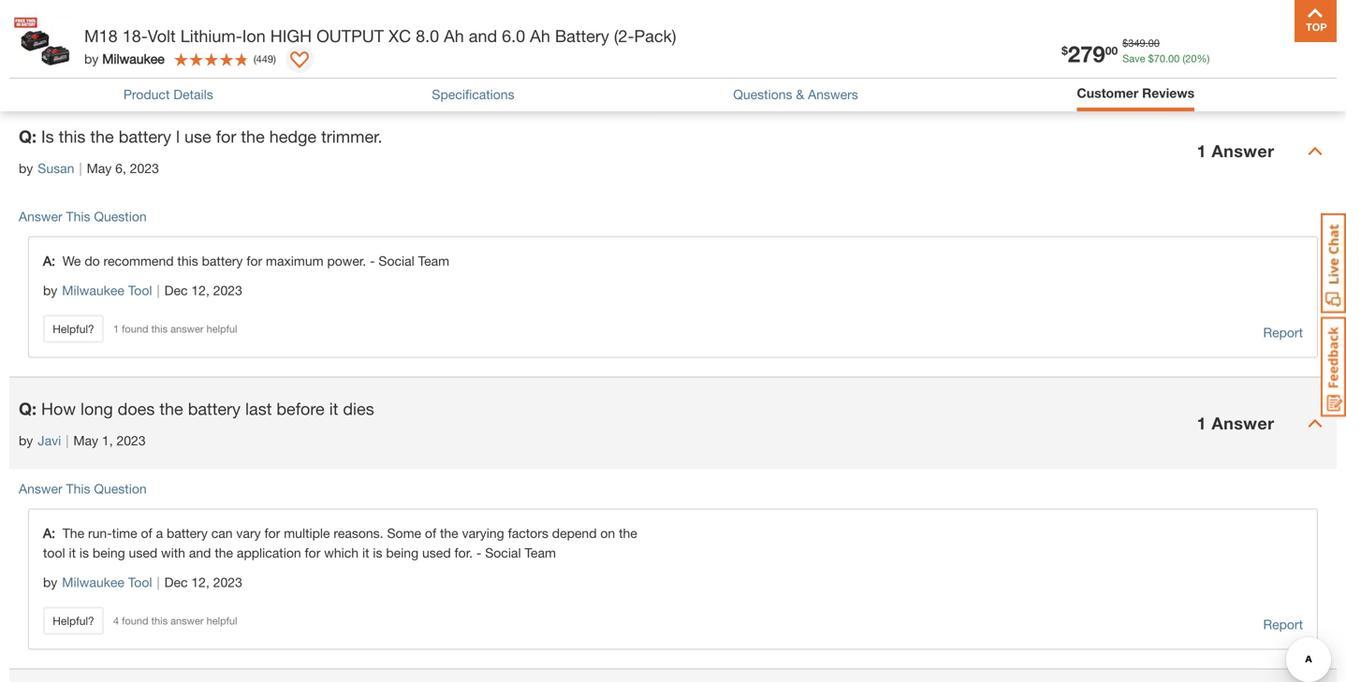 Task type: locate. For each thing, give the bounding box(es) containing it.
2 helpful? button from the top
[[43, 315, 104, 343]]

is
[[79, 545, 89, 561], [373, 545, 382, 561]]

social down varying
[[485, 545, 521, 561]]

milwaukee tool button down do
[[62, 280, 152, 301]]

is down the
[[79, 545, 89, 561]]

a: for a: we do recommend this battery for maximum power. - social team
[[43, 253, 55, 269]]

a: left we
[[43, 253, 55, 269]]

and left 6.0
[[469, 26, 497, 46]]

answer for battery
[[171, 615, 204, 627]]

1 vertical spatial team
[[525, 545, 556, 561]]

$
[[1123, 37, 1128, 49], [1062, 44, 1068, 57], [1148, 52, 1154, 65]]

2 question from the top
[[94, 481, 147, 497]]

2 q: from the top
[[19, 399, 37, 419]]

answer this question up do
[[19, 209, 147, 224]]

by milwaukee tool | dec 12, 2023 for battery
[[43, 283, 242, 298]]

0 vertical spatial tool
[[128, 283, 152, 298]]

|
[[79, 161, 82, 176], [157, 283, 160, 298], [66, 433, 69, 448], [157, 575, 160, 590]]

dec up 1 found this answer helpful
[[164, 283, 188, 298]]

0 vertical spatial social
[[379, 253, 415, 269]]

1 vertical spatial a:
[[43, 526, 62, 541]]

0 vertical spatial milwaukee tool button
[[62, 280, 152, 301]]

may left 1,
[[73, 433, 98, 448]]

dec for battery
[[164, 283, 188, 298]]

may
[[87, 161, 112, 176], [73, 433, 98, 448]]

this down recommend
[[151, 323, 168, 335]]

2 a: from the top
[[43, 526, 62, 541]]

1 q: from the top
[[19, 126, 37, 146]]

this for long
[[66, 481, 90, 497]]

answer up q: how long does the battery last before it dies
[[171, 323, 204, 335]]

answer
[[1212, 141, 1275, 161], [19, 209, 62, 224], [1212, 413, 1275, 433], [19, 481, 62, 497]]

2 vertical spatial milwaukee
[[62, 575, 124, 590]]

product image image
[[14, 9, 75, 70]]

battery for the
[[188, 399, 241, 419]]

2 vertical spatial helpful?
[[53, 615, 94, 628]]

helpful? button down by jeremiahmckenna
[[43, 43, 104, 71]]

0 vertical spatial 1
[[1197, 141, 1207, 161]]

1 horizontal spatial and
[[469, 26, 497, 46]]

power.
[[327, 253, 366, 269]]

0 vertical spatial this
[[66, 209, 90, 224]]

1 vertical spatial tool
[[128, 575, 152, 590]]

1 answer left caret image
[[1197, 141, 1275, 161]]

1 horizontal spatial .
[[1166, 52, 1168, 65]]

this up we
[[66, 209, 90, 224]]

javi
[[38, 433, 61, 448]]

0 vertical spatial answer
[[171, 323, 204, 335]]

0 vertical spatial report
[[1263, 325, 1303, 340]]

question up time
[[94, 481, 147, 497]]

1 vertical spatial dec
[[164, 575, 188, 590]]

1 by milwaukee tool | dec 12, 2023 from the top
[[43, 283, 242, 298]]

0 vertical spatial may
[[87, 161, 112, 176]]

00 left save
[[1105, 44, 1118, 57]]

( left )
[[254, 53, 256, 65]]

and right with
[[189, 545, 211, 561]]

it down reasons.
[[362, 545, 369, 561]]

0 horizontal spatial and
[[189, 545, 211, 561]]

0 vertical spatial 12,
[[191, 283, 210, 298]]

q: is this the battery l use for the hedge trimmer.
[[19, 126, 382, 146]]

1 horizontal spatial $
[[1123, 37, 1128, 49]]

1 vertical spatial by milwaukee tool | dec 12, 2023
[[43, 575, 242, 590]]

- right power.
[[370, 253, 375, 269]]

being down the some
[[386, 545, 419, 561]]

it
[[329, 399, 338, 419], [69, 545, 76, 561], [362, 545, 369, 561]]

0 horizontal spatial team
[[418, 253, 449, 269]]

team down factors
[[525, 545, 556, 561]]

by milwaukee tool | dec 12, 2023 down recommend
[[43, 283, 242, 298]]

tool
[[128, 283, 152, 298], [128, 575, 152, 590]]

0 vertical spatial question
[[94, 209, 147, 224]]

12,
[[191, 283, 210, 298], [191, 575, 210, 590]]

1 this from the top
[[66, 209, 90, 224]]

2 helpful? from the top
[[53, 322, 94, 336]]

1 1 answer from the top
[[1197, 141, 1275, 161]]

2 being from the left
[[386, 545, 419, 561]]

answer this question up the
[[19, 481, 147, 497]]

0 vertical spatial helpful?
[[53, 50, 94, 63]]

social right power.
[[379, 253, 415, 269]]

2 answer this question from the top
[[19, 481, 147, 497]]

2 is from the left
[[373, 545, 382, 561]]

1 vertical spatial answer this question
[[19, 481, 147, 497]]

1 for is this the battery l use for the hedge trimmer.
[[1197, 141, 1207, 161]]

question up recommend
[[94, 209, 147, 224]]

this
[[66, 209, 90, 224], [66, 481, 90, 497]]

1 horizontal spatial 00
[[1148, 37, 1160, 49]]

| right the "javi" at the left bottom
[[66, 433, 69, 448]]

the right does
[[159, 399, 183, 419]]

customer reviews button
[[1077, 83, 1195, 107], [1077, 83, 1195, 103]]

1 vertical spatial this
[[66, 481, 90, 497]]

$ right save
[[1148, 52, 1154, 65]]

helpful for use
[[207, 323, 237, 335]]

this up the
[[66, 481, 90, 497]]

1 vertical spatial question
[[94, 481, 147, 497]]

by javi | may 1, 2023
[[19, 433, 146, 448]]

may for this
[[87, 161, 112, 176]]

12, up 1 found this answer helpful
[[191, 283, 210, 298]]

and inside "the run-time of a battery can vary for multiple reasons. some of the varying factors depend on the tool it is being used with and the application for which it is being used for. - social team"
[[189, 545, 211, 561]]

3 helpful? from the top
[[53, 615, 94, 628]]

helpful
[[207, 323, 237, 335], [207, 615, 237, 627]]

helpful? button left 4
[[43, 607, 104, 635]]

application
[[237, 545, 301, 561]]

may left 6,
[[87, 161, 112, 176]]

and
[[469, 26, 497, 46], [189, 545, 211, 561]]

0 vertical spatial by milwaukee tool | dec 12, 2023
[[43, 283, 242, 298]]

helpful for last
[[207, 615, 237, 627]]

it right tool
[[69, 545, 76, 561]]

1 report button from the top
[[1263, 322, 1303, 343]]

0 horizontal spatial used
[[129, 545, 157, 561]]

2 this from the top
[[66, 481, 90, 497]]

1 vertical spatial report
[[1263, 617, 1303, 632]]

0 vertical spatial report button
[[1263, 322, 1303, 343]]

answers
[[808, 86, 858, 102]]

1 horizontal spatial is
[[373, 545, 382, 561]]

answer left caret icon
[[1212, 413, 1275, 433]]

1 vertical spatial q:
[[19, 399, 37, 419]]

1 report from the top
[[1263, 325, 1303, 340]]

1 horizontal spatial social
[[485, 545, 521, 561]]

$ up save
[[1123, 37, 1128, 49]]

this right is
[[59, 126, 86, 146]]

1 vertical spatial helpful? button
[[43, 315, 104, 343]]

1 found this answer helpful
[[113, 323, 237, 335]]

being down run-
[[93, 545, 125, 561]]

trimmer.
[[321, 126, 382, 146]]

by milwaukee tool | dec 12, 2023 down with
[[43, 575, 242, 590]]

1 12, from the top
[[191, 283, 210, 298]]

q: for q: how long does the battery last before it dies
[[19, 399, 37, 419]]

answer this question link
[[19, 209, 147, 224], [19, 481, 147, 497]]

(
[[1183, 52, 1185, 65], [254, 53, 256, 65]]

answer this question link up do
[[19, 209, 147, 224]]

0 vertical spatial milwaukee
[[102, 51, 165, 66]]

ah right 8.0
[[444, 26, 464, 46]]

helpful down a: we do recommend this battery for maximum power. - social team
[[207, 323, 237, 335]]

( inside $ 279 00 $ 349 . 00 save $ 70 . 00 ( 20 %)
[[1183, 52, 1185, 65]]

milwaukee for does
[[62, 575, 124, 590]]

1 horizontal spatial (
[[1183, 52, 1185, 65]]

m18 18-volt lithium-ion high output xc 8.0 ah and 6.0 ah battery (2-pack)
[[84, 26, 676, 46]]

1 horizontal spatial ah
[[530, 26, 550, 46]]

0 vertical spatial -
[[370, 253, 375, 269]]

dec
[[164, 283, 188, 298], [164, 575, 188, 590]]

a
[[156, 526, 163, 541]]

factors
[[508, 526, 549, 541]]

answer down with
[[171, 615, 204, 627]]

by
[[43, 10, 57, 26], [84, 51, 99, 66], [19, 161, 33, 176], [43, 283, 57, 298], [19, 433, 33, 448], [43, 575, 57, 590]]

milwaukee up 4
[[62, 575, 124, 590]]

q:
[[19, 126, 37, 146], [19, 399, 37, 419]]

0 vertical spatial and
[[469, 26, 497, 46]]

2 helpful from the top
[[207, 615, 237, 627]]

helpful? button for long
[[43, 607, 104, 635]]

1 horizontal spatial of
[[425, 526, 436, 541]]

1 vertical spatial social
[[485, 545, 521, 561]]

1 vertical spatial may
[[73, 433, 98, 448]]

customer reviews
[[1077, 85, 1195, 101]]

battery inside "the run-time of a battery can vary for multiple reasons. some of the varying factors depend on the tool it is being used with and the application for which it is being used for. - social team"
[[167, 526, 208, 541]]

answer this question link for this
[[19, 209, 147, 224]]

0 vertical spatial helpful? button
[[43, 43, 104, 71]]

helpful? for long
[[53, 615, 94, 628]]

0 vertical spatial answer this question
[[19, 209, 147, 224]]

1 tool from the top
[[128, 283, 152, 298]]

2 12, from the top
[[191, 575, 210, 590]]

helpful down application at the bottom of the page
[[207, 615, 237, 627]]

1 milwaukee tool button from the top
[[62, 280, 152, 301]]

0 vertical spatial a:
[[43, 253, 55, 269]]

0 vertical spatial answer this question link
[[19, 209, 147, 224]]

1 vertical spatial milwaukee tool button
[[62, 572, 152, 593]]

1 vertical spatial report button
[[1263, 615, 1303, 635]]

1 vertical spatial milwaukee
[[62, 283, 124, 298]]

helpful? button down we
[[43, 315, 104, 343]]

social inside "the run-time of a battery can vary for multiple reasons. some of the varying factors depend on the tool it is being used with and the application for which it is being used for. - social team"
[[485, 545, 521, 561]]

1 vertical spatial answer this question link
[[19, 481, 147, 497]]

1 question from the top
[[94, 209, 147, 224]]

1 is from the left
[[79, 545, 89, 561]]

0 horizontal spatial (
[[254, 53, 256, 65]]

1 vertical spatial helpful?
[[53, 322, 94, 336]]

1 vertical spatial -
[[476, 545, 482, 561]]

question for does
[[94, 481, 147, 497]]

- right "for." on the bottom left of the page
[[476, 545, 482, 561]]

found down recommend
[[122, 323, 148, 335]]

1 horizontal spatial -
[[476, 545, 482, 561]]

product details button
[[123, 85, 213, 104], [123, 85, 213, 104]]

2 found from the top
[[122, 615, 148, 627]]

report
[[1263, 325, 1303, 340], [1263, 617, 1303, 632]]

2 report button from the top
[[1263, 615, 1303, 635]]

pack)
[[634, 26, 676, 46]]

milwaukee down do
[[62, 283, 124, 298]]

2023
[[130, 161, 159, 176], [213, 283, 242, 298], [117, 433, 146, 448], [213, 575, 242, 590]]

battery left last
[[188, 399, 241, 419]]

q: left is
[[19, 126, 37, 146]]

by milwaukee tool | dec 12, 2023
[[43, 283, 242, 298], [43, 575, 242, 590]]

by for is this the battery l use for the hedge trimmer.
[[19, 161, 33, 176]]

milwaukee tool button
[[62, 280, 152, 301], [62, 572, 152, 593]]

0 horizontal spatial .
[[1146, 37, 1148, 49]]

( left %)
[[1183, 52, 1185, 65]]

279
[[1068, 40, 1105, 67]]

found for does
[[122, 615, 148, 627]]

0 vertical spatial q:
[[19, 126, 37, 146]]

0 vertical spatial team
[[418, 253, 449, 269]]

0 vertical spatial 1 answer
[[1197, 141, 1275, 161]]

2 vertical spatial helpful? button
[[43, 607, 104, 635]]

used left "for." on the bottom left of the page
[[422, 545, 451, 561]]

dec down with
[[164, 575, 188, 590]]

1 answer from the top
[[171, 323, 204, 335]]

1 dec from the top
[[164, 283, 188, 298]]

answer left caret image
[[1212, 141, 1275, 161]]

milwaukee tool button up 4
[[62, 572, 152, 593]]

helpful? down m18
[[53, 50, 94, 63]]

hedge
[[269, 126, 317, 146]]

a: up tool
[[43, 526, 62, 541]]

00 up 70
[[1148, 37, 1160, 49]]

1 horizontal spatial used
[[422, 545, 451, 561]]

| down recommend
[[157, 283, 160, 298]]

3 helpful? button from the top
[[43, 607, 104, 635]]

battery left maximum
[[202, 253, 243, 269]]

349
[[1128, 37, 1146, 49]]

1 vertical spatial and
[[189, 545, 211, 561]]

by for the run-time of a battery can vary for multiple reasons. some of the varying factors depend on the tool it is being used with and the application for which it is being used for. - social team
[[43, 575, 57, 590]]

$ left save
[[1062, 44, 1068, 57]]

report for q: how long does the battery last before it dies
[[1263, 617, 1303, 632]]

0 horizontal spatial being
[[93, 545, 125, 561]]

milwaukee
[[102, 51, 165, 66], [62, 283, 124, 298], [62, 575, 124, 590]]

12, up "4 found this answer helpful"
[[191, 575, 210, 590]]

helpful? down we
[[53, 322, 94, 336]]

0 vertical spatial found
[[122, 323, 148, 335]]

javi button
[[38, 431, 61, 451]]

found
[[122, 323, 148, 335], [122, 615, 148, 627]]

tool down recommend
[[128, 283, 152, 298]]

this right 4
[[151, 615, 168, 627]]

1 answer for q: is this the battery l use for the hedge trimmer.
[[1197, 141, 1275, 161]]

helpful? left 4
[[53, 615, 94, 628]]

0 vertical spatial helpful
[[207, 323, 237, 335]]

2023 right 1,
[[117, 433, 146, 448]]

feedback link image
[[1321, 316, 1346, 418]]

answer for l
[[171, 323, 204, 335]]

1 answer this question link from the top
[[19, 209, 147, 224]]

2 report from the top
[[1263, 617, 1303, 632]]

1 vertical spatial found
[[122, 615, 148, 627]]

1 answer this question from the top
[[19, 209, 147, 224]]

2 by milwaukee tool | dec 12, 2023 from the top
[[43, 575, 242, 590]]

dec for the
[[164, 575, 188, 590]]

recommend
[[104, 253, 174, 269]]

team right power.
[[418, 253, 449, 269]]

%)
[[1197, 52, 1210, 65]]

2 answer from the top
[[171, 615, 204, 627]]

2 milwaukee tool button from the top
[[62, 572, 152, 593]]

1 for how long does the battery last before it dies
[[1197, 413, 1207, 433]]

for
[[216, 126, 236, 146], [247, 253, 262, 269], [264, 526, 280, 541], [305, 545, 321, 561]]

team
[[418, 253, 449, 269], [525, 545, 556, 561]]

is down reasons.
[[373, 545, 382, 561]]

-
[[370, 253, 375, 269], [476, 545, 482, 561]]

1 horizontal spatial being
[[386, 545, 419, 561]]

1 horizontal spatial team
[[525, 545, 556, 561]]

0 vertical spatial dec
[[164, 283, 188, 298]]

milwaukee down 18-
[[102, 51, 165, 66]]

0 vertical spatial .
[[1146, 37, 1148, 49]]

2 dec from the top
[[164, 575, 188, 590]]

by jeremiahmckenna
[[43, 10, 171, 26]]

0 horizontal spatial is
[[79, 545, 89, 561]]

may for long
[[73, 433, 98, 448]]

is
[[41, 126, 54, 146]]

1 ( from the left
[[1183, 52, 1185, 65]]

1 vertical spatial 12,
[[191, 575, 210, 590]]

ah right 6.0
[[530, 26, 550, 46]]

00 right 70
[[1168, 52, 1180, 65]]

2 1 answer from the top
[[1197, 413, 1275, 433]]

0 horizontal spatial of
[[141, 526, 152, 541]]

1 vertical spatial answer
[[171, 615, 204, 627]]

1 answer left caret icon
[[1197, 413, 1275, 433]]

run-
[[88, 526, 112, 541]]

tool down time
[[128, 575, 152, 590]]

battery
[[555, 26, 609, 46]]

1 found from the top
[[122, 323, 148, 335]]

1
[[1197, 141, 1207, 161], [113, 323, 119, 335], [1197, 413, 1207, 433]]

question
[[94, 209, 147, 224], [94, 481, 147, 497]]

varying
[[462, 526, 504, 541]]

the up "for." on the bottom left of the page
[[440, 526, 458, 541]]

this right recommend
[[177, 253, 198, 269]]

answer this question link up the
[[19, 481, 147, 497]]

of right the some
[[425, 526, 436, 541]]

2 horizontal spatial it
[[362, 545, 369, 561]]

questions & answers
[[733, 86, 858, 102]]

save
[[1123, 52, 1146, 65]]

social
[[379, 253, 415, 269], [485, 545, 521, 561]]

2023 right 6,
[[130, 161, 159, 176]]

2 vertical spatial 1
[[1197, 413, 1207, 433]]

of left the a
[[141, 526, 152, 541]]

0 horizontal spatial social
[[379, 253, 415, 269]]

found right 4
[[122, 615, 148, 627]]

answer this question for long
[[19, 481, 147, 497]]

0 horizontal spatial ah
[[444, 26, 464, 46]]

it left dies
[[329, 399, 338, 419]]

1 helpful from the top
[[207, 323, 237, 335]]

used down the a
[[129, 545, 157, 561]]

questions element
[[9, 0, 1337, 670]]

2 tool from the top
[[128, 575, 152, 590]]

1 a: from the top
[[43, 253, 55, 269]]

1 vertical spatial helpful
[[207, 615, 237, 627]]

battery up with
[[167, 526, 208, 541]]

this
[[59, 126, 86, 146], [177, 253, 198, 269], [151, 323, 168, 335], [151, 615, 168, 627]]

helpful? button
[[43, 43, 104, 71], [43, 315, 104, 343], [43, 607, 104, 635]]

q: left how
[[19, 399, 37, 419]]

question for the
[[94, 209, 147, 224]]

the
[[62, 526, 84, 541]]

report button
[[1263, 322, 1303, 343], [1263, 615, 1303, 635]]

this for this
[[66, 209, 90, 224]]

for down multiple
[[305, 545, 321, 561]]

1 vertical spatial 1 answer
[[1197, 413, 1275, 433]]

battery left l
[[119, 126, 171, 146]]

2 answer this question link from the top
[[19, 481, 147, 497]]

questions & answers button
[[733, 85, 858, 104], [733, 85, 858, 104]]



Task type: vqa. For each thing, say whether or not it's contained in the screenshot.
the top 'your'
no



Task type: describe. For each thing, give the bounding box(es) containing it.
by for we do recommend this battery for maximum power. - social team
[[43, 283, 57, 298]]

this for 4 found this answer helpful
[[151, 615, 168, 627]]

battery for a
[[167, 526, 208, 541]]

for right use
[[216, 126, 236, 146]]

the down can on the left bottom
[[215, 545, 233, 561]]

1 answer for q: how long does the battery last before it dies
[[1197, 413, 1275, 433]]

maximum
[[266, 253, 324, 269]]

helpful? button for this
[[43, 315, 104, 343]]

1 being from the left
[[93, 545, 125, 561]]

18-
[[122, 26, 148, 46]]

2 ah from the left
[[530, 26, 550, 46]]

high
[[270, 26, 312, 46]]

0 horizontal spatial it
[[69, 545, 76, 561]]

1 vertical spatial .
[[1166, 52, 1168, 65]]

12, for l
[[191, 283, 210, 298]]

susan
[[38, 161, 74, 176]]

l
[[176, 126, 180, 146]]

do
[[85, 253, 100, 269]]

2023 down a: we do recommend this battery for maximum power. - social team
[[213, 283, 242, 298]]

time
[[112, 526, 137, 541]]

display image
[[290, 51, 309, 70]]

by milwaukee tool | dec 12, 2023 for the
[[43, 575, 242, 590]]

does
[[118, 399, 155, 419]]

tool for battery
[[128, 283, 152, 298]]

how
[[41, 399, 76, 419]]

before
[[277, 399, 325, 419]]

4
[[113, 615, 119, 627]]

milwaukee tool button for does
[[62, 572, 152, 593]]

we
[[62, 253, 81, 269]]

specifications
[[432, 86, 515, 102]]

1 helpful? button from the top
[[43, 43, 104, 71]]

customer
[[1077, 85, 1139, 101]]

which
[[324, 545, 359, 561]]

milwaukee tool button for the
[[62, 280, 152, 301]]

for.
[[455, 545, 473, 561]]

ion
[[242, 26, 266, 46]]

top button
[[1295, 0, 1337, 42]]

a: we do recommend this battery for maximum power. - social team
[[43, 253, 449, 269]]

8.0
[[416, 26, 439, 46]]

6,
[[115, 161, 126, 176]]

1,
[[102, 433, 113, 448]]

0 horizontal spatial $
[[1062, 44, 1068, 57]]

| up "4 found this answer helpful"
[[157, 575, 160, 590]]

2023 down can on the left bottom
[[213, 575, 242, 590]]

1 of from the left
[[141, 526, 152, 541]]

report for q: is this the battery l use for the hedge trimmer.
[[1263, 325, 1303, 340]]

2 horizontal spatial 00
[[1168, 52, 1180, 65]]

team inside "the run-time of a battery can vary for multiple reasons. some of the varying factors depend on the tool it is being used with and the application for which it is being used for. - social team"
[[525, 545, 556, 561]]

vary
[[236, 526, 261, 541]]

&
[[796, 86, 804, 102]]

2 used from the left
[[422, 545, 451, 561]]

jeremiahmckenna
[[62, 10, 171, 26]]

the run-time of a battery can vary for multiple reasons. some of the varying factors depend on the tool it is being used with and the application for which it is being used for. - social team
[[43, 526, 637, 561]]

for up application at the bottom of the page
[[264, 526, 280, 541]]

can
[[211, 526, 233, 541]]

0 horizontal spatial 00
[[1105, 44, 1118, 57]]

xc
[[389, 26, 411, 46]]

1 helpful? from the top
[[53, 50, 94, 63]]

4 found this answer helpful
[[113, 615, 237, 627]]

2 horizontal spatial $
[[1148, 52, 1154, 65]]

this for q: is this the battery l use for the hedge trimmer.
[[59, 126, 86, 146]]

reasons.
[[334, 526, 383, 541]]

(2-
[[614, 26, 634, 46]]

some
[[387, 526, 421, 541]]

20
[[1185, 52, 1197, 65]]

- inside "the run-time of a battery can vary for multiple reasons. some of the varying factors depend on the tool it is being used with and the application for which it is being used for. - social team"
[[476, 545, 482, 561]]

output
[[317, 26, 384, 46]]

( 449 )
[[254, 53, 276, 65]]

)
[[273, 53, 276, 65]]

jeremiahmckenna button
[[62, 8, 171, 29]]

q: for q: is this the battery l use for the hedge trimmer.
[[19, 126, 37, 146]]

milwaukee for the
[[62, 283, 124, 298]]

0 horizontal spatial -
[[370, 253, 375, 269]]

volt
[[148, 26, 176, 46]]

dies
[[343, 399, 374, 419]]

$ 279 00 $ 349 . 00 save $ 70 . 00 ( 20 %)
[[1062, 37, 1210, 67]]

1 vertical spatial 1
[[113, 323, 119, 335]]

long
[[81, 399, 113, 419]]

1 ah from the left
[[444, 26, 464, 46]]

2 of from the left
[[425, 526, 436, 541]]

| right susan
[[79, 161, 82, 176]]

multiple
[[284, 526, 330, 541]]

product
[[123, 86, 170, 102]]

by susan | may 6, 2023
[[19, 161, 159, 176]]

12, for battery
[[191, 575, 210, 590]]

answer down 'javi' button
[[19, 481, 62, 497]]

product details
[[123, 86, 213, 102]]

lithium-
[[180, 26, 242, 46]]

m18
[[84, 26, 118, 46]]

found for the
[[122, 323, 148, 335]]

answer this question link for long
[[19, 481, 147, 497]]

helpful? for this
[[53, 322, 94, 336]]

susan button
[[38, 159, 74, 178]]

the right the on
[[619, 526, 637, 541]]

by milwaukee
[[84, 51, 165, 66]]

answer this question for this
[[19, 209, 147, 224]]

tool
[[43, 545, 65, 561]]

tool for the
[[128, 575, 152, 590]]

1 used from the left
[[129, 545, 157, 561]]

2 ( from the left
[[254, 53, 256, 65]]

with
[[161, 545, 185, 561]]

questions
[[733, 86, 793, 102]]

by for how long does the battery last before it dies
[[19, 433, 33, 448]]

1 horizontal spatial it
[[329, 399, 338, 419]]

this for 1 found this answer helpful
[[151, 323, 168, 335]]

use
[[184, 126, 211, 146]]

449
[[256, 53, 273, 65]]

details
[[173, 86, 213, 102]]

reviews
[[1142, 85, 1195, 101]]

caret image
[[1308, 416, 1323, 431]]

answer down susan button
[[19, 209, 62, 224]]

the up by susan | may 6, 2023
[[90, 126, 114, 146]]

report button for q: is this the battery l use for the hedge trimmer.
[[1263, 322, 1303, 343]]

report button for q: how long does the battery last before it dies
[[1263, 615, 1303, 635]]

for left maximum
[[247, 253, 262, 269]]

70
[[1154, 52, 1166, 65]]

the left hedge
[[241, 126, 265, 146]]

last
[[245, 399, 272, 419]]

on
[[600, 526, 615, 541]]

battery for this
[[202, 253, 243, 269]]

depend
[[552, 526, 597, 541]]

caret image
[[1308, 144, 1323, 159]]

live chat image
[[1321, 213, 1346, 314]]

q: how long does the battery last before it dies
[[19, 399, 374, 419]]

a: for a:
[[43, 526, 62, 541]]

6.0
[[502, 26, 525, 46]]



